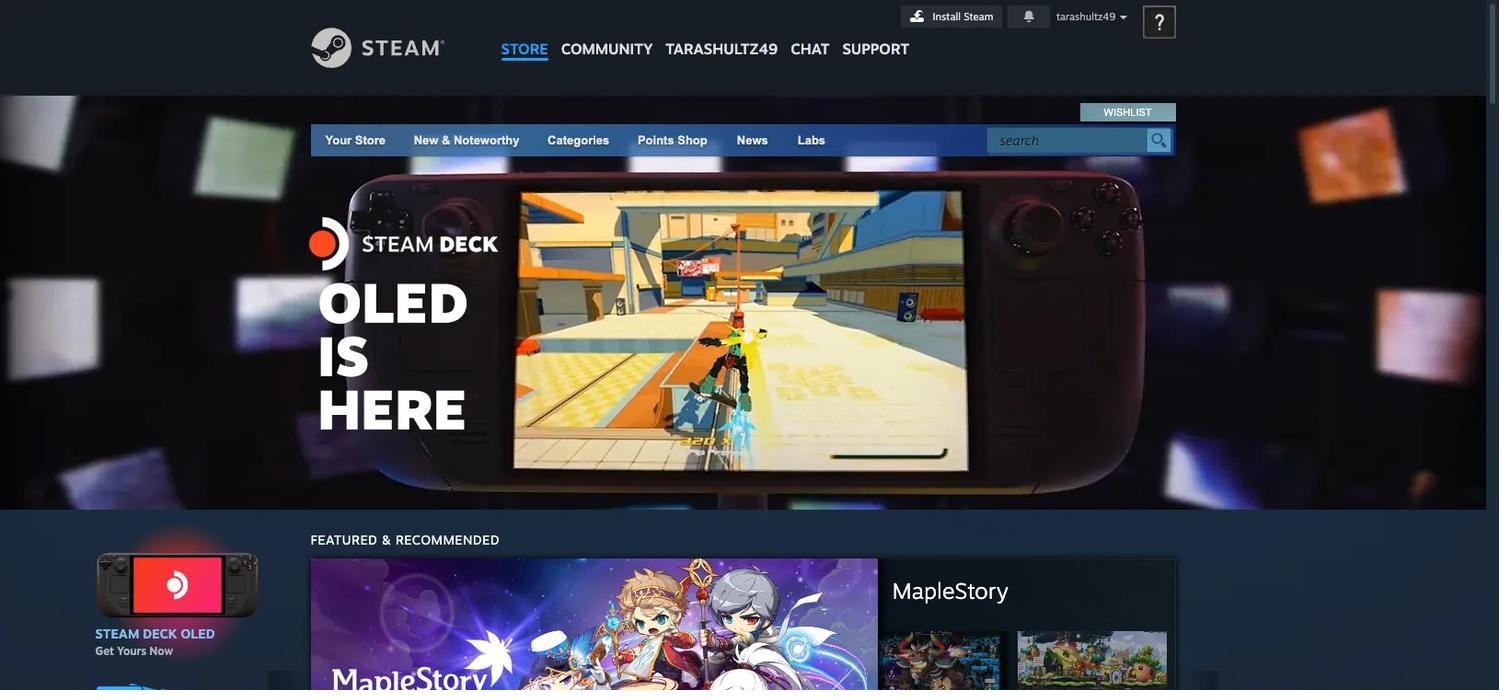 Task type: vqa. For each thing, say whether or not it's contained in the screenshot.
Rich at left
no



Task type: describe. For each thing, give the bounding box(es) containing it.
wishlist link
[[1081, 103, 1175, 122]]

support link
[[836, 0, 916, 63]]

oled
[[181, 626, 215, 641]]

news link
[[723, 124, 783, 157]]

get
[[95, 644, 114, 658]]

1 vertical spatial steam
[[95, 626, 139, 641]]

install steam link
[[901, 6, 1002, 28]]

new & noteworthy link
[[414, 134, 520, 147]]

chat
[[791, 40, 830, 58]]

store link
[[495, 0, 555, 67]]

noteworthy
[[454, 134, 520, 147]]

new & noteworthy
[[414, 134, 520, 147]]

search text field
[[1000, 129, 1143, 153]]

now
[[149, 644, 173, 658]]

maplestory link
[[311, 559, 1176, 691]]

store
[[501, 40, 548, 58]]

tarashultz49 link
[[660, 0, 785, 67]]

& for new
[[442, 134, 451, 147]]

categories link
[[548, 134, 610, 147]]

shop
[[678, 134, 708, 147]]

new
[[414, 134, 439, 147]]

1 horizontal spatial tarashultz49
[[1057, 10, 1116, 23]]

deck
[[143, 626, 177, 641]]



Task type: locate. For each thing, give the bounding box(es) containing it.
install steam
[[933, 10, 994, 23]]

0 horizontal spatial steam
[[95, 626, 139, 641]]

labs
[[798, 134, 826, 147]]

yours
[[117, 644, 146, 658]]

0 vertical spatial tarashultz49
[[1057, 10, 1116, 23]]

0 horizontal spatial tarashultz49
[[666, 40, 778, 58]]

labs link
[[783, 124, 841, 157]]

news
[[737, 134, 769, 147]]

&
[[442, 134, 451, 147], [382, 532, 392, 548]]

points
[[638, 134, 675, 147]]

points shop
[[638, 134, 708, 147]]

1 vertical spatial &
[[382, 532, 392, 548]]

support
[[843, 40, 910, 58]]

points shop link
[[623, 124, 723, 157]]

community link
[[555, 0, 660, 67]]

community
[[561, 40, 653, 58]]

1 horizontal spatial steam
[[964, 10, 994, 23]]

steam up get
[[95, 626, 139, 641]]

install
[[933, 10, 961, 23]]

steam
[[964, 10, 994, 23], [95, 626, 139, 641]]

tarashultz49
[[1057, 10, 1116, 23], [666, 40, 778, 58]]

0 vertical spatial &
[[442, 134, 451, 147]]

your
[[325, 134, 352, 147]]

your store link
[[325, 134, 386, 147]]

1 horizontal spatial &
[[442, 134, 451, 147]]

& right "new"
[[442, 134, 451, 147]]

get yours now
[[95, 644, 173, 658]]

0 vertical spatial steam
[[964, 10, 994, 23]]

0 horizontal spatial &
[[382, 532, 392, 548]]

steam deck oled
[[95, 626, 215, 641]]

store
[[355, 134, 386, 147]]

steam right install
[[964, 10, 994, 23]]

& for featured
[[382, 532, 392, 548]]

categories
[[548, 134, 610, 147]]

featured & recommended
[[311, 532, 500, 548]]

maplestory
[[893, 577, 1009, 604]]

wishlist
[[1104, 107, 1152, 118]]

1 vertical spatial tarashultz49
[[666, 40, 778, 58]]

your store
[[325, 134, 386, 147]]

featured
[[311, 532, 378, 548]]

& right featured on the bottom left of page
[[382, 532, 392, 548]]

chat link
[[785, 0, 836, 63]]

recommended
[[396, 532, 500, 548]]



